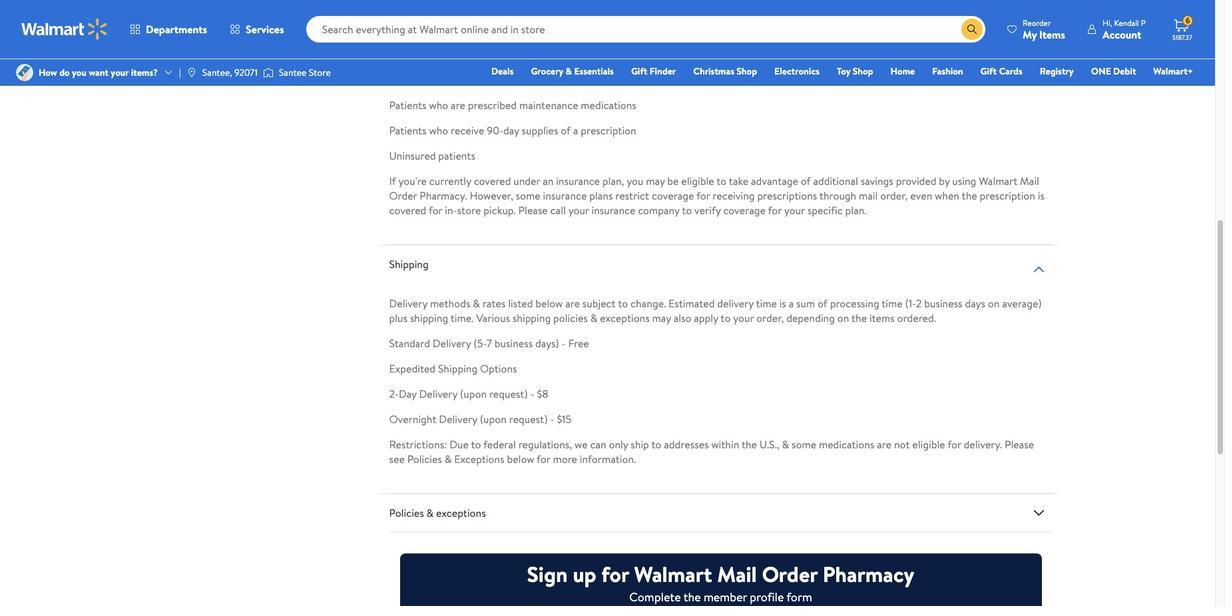 Task type: vqa. For each thing, say whether or not it's contained in the screenshot.
Free delivery from your store's at
no



Task type: describe. For each thing, give the bounding box(es) containing it.
pickup.
[[484, 203, 516, 217]]

santee, 92071
[[202, 66, 258, 79]]

1 horizontal spatial on
[[988, 296, 1000, 311]]

for left in-
[[429, 203, 443, 217]]

to right due on the bottom left of page
[[471, 437, 481, 452]]

finder
[[650, 65, 676, 78]]

 image for santee store
[[263, 66, 274, 79]]

through
[[820, 188, 857, 203]]

1 vertical spatial request)
[[509, 412, 548, 427]]

christmas shop
[[694, 65, 758, 78]]

delivery inside delivery of medications provided by walmart mail order pharmacy is available to most customers. it is particularly convenient & cost-effective for:​
[[389, 58, 428, 72]]

up
[[573, 559, 597, 589]]

patients who receive 90-day supplies of a prescription
[[389, 123, 637, 137]]

one
[[1092, 65, 1112, 78]]

subject
[[583, 296, 616, 311]]

patients for patients who receive 90-day supplies of a prescription
[[389, 123, 427, 137]]

day
[[399, 387, 417, 401]]

some inside the restrictions: due to federal regulations, we can only ship to addresses within the u.s., & some medications are not eligible for delivery. please see policies & exceptions below for more information.
[[792, 437, 817, 452]]

standard delivery (5-7 business days) - free
[[389, 336, 589, 351]]

medications inside delivery of medications provided by walmart mail order pharmacy is available to most customers. it is particularly convenient & cost-effective for:​
[[443, 58, 498, 72]]

1 vertical spatial (upon
[[480, 412, 507, 427]]

eligibility & pricing image
[[1032, 23, 1048, 39]]

day
[[504, 123, 519, 137]]

may inside delivery methods & rates listed below are subject to change. estimated delivery time is a sum of processing time (1-2 business days on average) plus shipping time. various shipping policies & exceptions may also apply to your order, depending on the items ordered.​
[[653, 311, 671, 325]]

take
[[729, 173, 749, 188]]

1 horizontal spatial -
[[551, 412, 555, 427]]

patients who are prescribed maintenance medications
[[389, 97, 637, 112]]

fashion
[[933, 65, 964, 78]]

some inside if you're currently covered under an insurance plan, you may be eligible to take advantage of additional savings provided by using walmart mail order pharmacy. however, some insurance plans restrict coverage for receiving prescriptions through mail order, even when the prescription is covered for in-store pickup. please call your insurance company to verify coverage for your specific plan.​
[[516, 188, 541, 203]]

who for are
[[429, 97, 449, 112]]

walmart inside "sign up for walmart mail order pharmacy complete the member profile form"
[[634, 559, 713, 589]]

sum
[[797, 296, 816, 311]]

member
[[704, 589, 747, 605]]

if you're currently covered under an insurance plan, you may be eligible to take advantage of additional savings provided by using walmart mail order pharmacy. however, some insurance plans restrict coverage for receiving prescriptions through mail order, even when the prescription is covered for in-store pickup. please call your insurance company to verify coverage for your specific plan.​
[[389, 173, 1045, 217]]

if
[[389, 173, 396, 188]]

are inside delivery methods & rates listed below are subject to change. estimated delivery time is a sum of processing time (1-2 business days on average) plus shipping time. various shipping policies & exceptions may also apply to your order, depending on the items ordered.​
[[566, 296, 580, 311]]

order inside "sign up for walmart mail order pharmacy complete the member profile form"
[[762, 559, 818, 589]]

want
[[89, 66, 109, 79]]

for left more
[[537, 452, 551, 467]]

walmart inside delivery of medications provided by walmart mail order pharmacy is available to most customers. it is particularly convenient & cost-effective for:​
[[557, 58, 596, 72]]

0 vertical spatial (upon
[[460, 387, 487, 401]]

policies & exceptions image
[[1032, 505, 1048, 521]]

delivery up expedited shipping options​
[[433, 336, 471, 351]]

eligibility
[[389, 18, 431, 33]]

0 horizontal spatial prescription
[[581, 123, 637, 137]]

convenient
[[914, 58, 965, 72]]

how
[[39, 66, 57, 79]]

6 $187.37
[[1173, 15, 1193, 42]]

services inside dropdown button
[[246, 22, 284, 37]]

restrictions:
[[389, 437, 447, 452]]

insurance down plan,
[[592, 203, 636, 217]]

who for receive
[[429, 123, 449, 137]]

reorder
[[1023, 17, 1052, 28]]

to right apply
[[721, 311, 731, 325]]

addresses
[[664, 437, 709, 452]]

advantage
[[751, 173, 799, 188]]

0 vertical spatial request)
[[490, 387, 528, 401]]

mail inside "sign up for walmart mail order pharmacy complete the member profile form"
[[718, 559, 757, 589]]

1 vertical spatial exceptions
[[436, 506, 486, 521]]

hi,
[[1103, 17, 1113, 28]]

of inside if you're currently covered under an insurance plan, you may be eligible to take advantage of additional savings provided by using walmart mail order pharmacy. however, some insurance plans restrict coverage for receiving prescriptions through mail order, even when the prescription is covered for in-store pickup. please call your insurance company to verify coverage for your specific plan.​
[[801, 173, 811, 188]]

for left receiving
[[697, 188, 711, 203]]

your right call
[[569, 203, 589, 217]]

eligible inside the restrictions: due to federal regulations, we can only ship to addresses within the u.s., & some medications are not eligible for delivery. please see policies & exceptions below for more information.
[[913, 437, 946, 452]]

pharmacy.
[[420, 188, 467, 203]]

however,
[[470, 188, 513, 203]]

0 vertical spatial you
[[72, 66, 87, 79]]

order inside if you're currently covered under an insurance plan, you may be eligible to take advantage of additional savings provided by using walmart mail order pharmacy. however, some insurance plans restrict coverage for receiving prescriptions through mail order, even when the prescription is covered for in-store pickup. please call your insurance company to verify coverage for your specific plan.​
[[389, 188, 417, 203]]

even
[[911, 188, 933, 203]]

only
[[609, 437, 629, 452]]

(1-
[[906, 296, 917, 311]]

$8​
[[537, 387, 549, 401]]

exceptions inside delivery methods & rates listed below are subject to change. estimated delivery time is a sum of processing time (1-2 business days on average) plus shipping time. various shipping policies & exceptions may also apply to your order, depending on the items ordered.​
[[600, 311, 650, 325]]

sign
[[527, 559, 568, 589]]

plan,
[[603, 173, 624, 188]]

grocery
[[531, 65, 564, 78]]

exceptions
[[454, 452, 505, 467]]

various
[[476, 311, 510, 325]]

form
[[787, 589, 813, 605]]

your left specific
[[785, 203, 805, 217]]

electronics link
[[769, 64, 826, 79]]

mail
[[859, 188, 878, 203]]

0 vertical spatial -
[[562, 336, 566, 351]]

1 horizontal spatial shipping
[[438, 361, 478, 376]]

prescriptions
[[758, 188, 818, 203]]

complete
[[630, 589, 681, 605]]

ordered.​
[[898, 311, 937, 325]]

store
[[457, 203, 481, 217]]

santee,
[[202, 66, 232, 79]]

christmas
[[694, 65, 735, 78]]

mail inside delivery of medications provided by walmart mail order pharmacy is available to most customers. it is particularly convenient & cost-effective for:​
[[598, 58, 618, 72]]

days
[[966, 296, 986, 311]]

information.
[[580, 452, 636, 467]]

0 horizontal spatial on
[[838, 311, 850, 325]]

additional
[[814, 173, 859, 188]]

savings
[[861, 173, 894, 188]]

fashion link
[[927, 64, 970, 79]]

u.s.,
[[760, 437, 780, 452]]

is inside if you're currently covered under an insurance plan, you may be eligible to take advantage of additional savings provided by using walmart mail order pharmacy. however, some insurance plans restrict coverage for receiving prescriptions through mail order, even when the prescription is covered for in-store pickup. please call your insurance company to verify coverage for your specific plan.​
[[1038, 188, 1045, 203]]

electronics
[[775, 65, 820, 78]]

rates
[[483, 296, 506, 311]]

below inside the restrictions: due to federal regulations, we can only ship to addresses within the u.s., & some medications are not eligible for delivery. please see policies & exceptions below for more information.
[[507, 452, 535, 467]]

the inside the restrictions: due to federal regulations, we can only ship to addresses within the u.s., & some medications are not eligible for delivery. please see policies & exceptions below for more information.
[[742, 437, 757, 452]]

free
[[569, 336, 589, 351]]

gift cards
[[981, 65, 1023, 78]]

by inside delivery of medications provided by walmart mail order pharmacy is available to most customers. it is particularly convenient & cost-effective for:​
[[544, 58, 555, 72]]

92071
[[235, 66, 258, 79]]

the inside "sign up for walmart mail order pharmacy complete the member profile form"
[[684, 589, 701, 605]]

supplies
[[522, 123, 559, 137]]

santee store
[[279, 66, 331, 79]]

specific
[[808, 203, 843, 217]]

cards
[[1000, 65, 1023, 78]]

to left verify
[[682, 203, 692, 217]]

processing
[[831, 296, 880, 311]]

toy
[[837, 65, 851, 78]]

available
[[708, 58, 747, 72]]

reorder my items
[[1023, 17, 1066, 42]]

walmart+
[[1154, 65, 1194, 78]]

to right subject
[[618, 296, 628, 311]]

plan.​
[[846, 203, 867, 217]]

grocery & essentials
[[531, 65, 614, 78]]

walmart image
[[21, 19, 108, 40]]

0 horizontal spatial a
[[573, 123, 579, 137]]

for:​
[[389, 72, 406, 87]]

your right want
[[111, 66, 129, 79]]

insurance left plans
[[543, 188, 587, 203]]

business inside delivery methods & rates listed below are subject to change. estimated delivery time is a sum of processing time (1-2 business days on average) plus shipping time. various shipping policies & exceptions may also apply to your order, depending on the items ordered.​
[[925, 296, 963, 311]]

Search search field
[[306, 16, 986, 43]]

change.
[[631, 296, 666, 311]]

2
[[917, 296, 922, 311]]

walmart insurance services image
[[166, 5, 192, 32]]

delivery of medications provided by walmart mail order pharmacy is available to most customers. it is particularly convenient & cost-effective for:​
[[389, 58, 1042, 87]]

sign up for walmart mail order pharmacy complete the member profile form
[[527, 559, 915, 605]]

estimated
[[669, 296, 715, 311]]



Task type: locate. For each thing, give the bounding box(es) containing it.
2 vertical spatial medications
[[819, 437, 875, 452]]

0 horizontal spatial -
[[531, 387, 535, 401]]

order, inside delivery methods & rates listed below are subject to change. estimated delivery time is a sum of processing time (1-2 business days on average) plus shipping time. various shipping policies & exceptions may also apply to your order, depending on the items ordered.​
[[757, 311, 784, 325]]

0 horizontal spatial shipping
[[410, 311, 448, 325]]

under
[[514, 173, 541, 188]]

delivery.
[[964, 437, 1003, 452]]

shipping up 2-day delivery (upon request) - $8​
[[438, 361, 478, 376]]

be
[[668, 173, 679, 188]]

1 horizontal spatial shipping
[[513, 311, 551, 325]]

 image for santee, 92071
[[186, 67, 197, 78]]

mail inside if you're currently covered under an insurance plan, you may be eligible to take advantage of additional savings provided by using walmart mail order pharmacy. however, some insurance plans restrict coverage for receiving prescriptions through mail order, even when the prescription is covered for in-store pickup. please call your insurance company to verify coverage for your specific plan.​
[[1021, 173, 1040, 188]]

1 horizontal spatial shop
[[853, 65, 874, 78]]

account
[[1103, 27, 1142, 42]]

coverage down take at the right top of page
[[724, 203, 766, 217]]

0 horizontal spatial  image
[[186, 67, 197, 78]]

1 horizontal spatial eligible
[[913, 437, 946, 452]]

0 vertical spatial exceptions
[[600, 311, 650, 325]]

1 vertical spatial may
[[653, 311, 671, 325]]

 image right |
[[186, 67, 197, 78]]

gift left cards
[[981, 65, 997, 78]]

prescription right using
[[980, 188, 1036, 203]]

0 vertical spatial walmart
[[557, 58, 596, 72]]

shipping
[[389, 257, 429, 271], [438, 361, 478, 376]]

to right ship
[[652, 437, 662, 452]]

eligible inside if you're currently covered under an insurance plan, you may be eligible to take advantage of additional savings provided by using walmart mail order pharmacy. however, some insurance plans restrict coverage for receiving prescriptions through mail order, even when the prescription is covered for in-store pickup. please call your insurance company to verify coverage for your specific plan.​
[[682, 173, 715, 188]]

options​
[[480, 361, 517, 376]]

0 horizontal spatial shipping
[[389, 257, 429, 271]]

some left an at the top left of page
[[516, 188, 541, 203]]

ship
[[631, 437, 649, 452]]

policies inside the restrictions: due to federal regulations, we can only ship to addresses within the u.s., & some medications are not eligible for delivery. please see policies & exceptions below for more information.
[[407, 452, 442, 467]]

receive
[[451, 123, 485, 137]]

1 time from the left
[[756, 296, 777, 311]]

1 horizontal spatial provided
[[896, 173, 937, 188]]

shipping right the plus
[[410, 311, 448, 325]]

uninsured
[[389, 148, 436, 163]]

is
[[699, 58, 706, 72], [850, 58, 857, 72], [1038, 188, 1045, 203], [780, 296, 787, 311]]

the left member
[[684, 589, 701, 605]]

2 time from the left
[[882, 296, 903, 311]]

patients up uninsured
[[389, 123, 427, 137]]

2 shipping from the left
[[513, 311, 551, 325]]

0 horizontal spatial mail
[[598, 58, 618, 72]]

2 shop from the left
[[853, 65, 874, 78]]

your right apply
[[734, 311, 754, 325]]

verify
[[695, 203, 721, 217]]

one debit link
[[1086, 64, 1143, 79]]

by left using
[[940, 173, 950, 188]]

please right the delivery.
[[1005, 437, 1035, 452]]

1 vertical spatial eligible
[[913, 437, 946, 452]]

items?
[[131, 66, 158, 79]]

prescription up plan,
[[581, 123, 637, 137]]

are left subject
[[566, 296, 580, 311]]

0 vertical spatial order,
[[881, 188, 908, 203]]

on right depending
[[838, 311, 850, 325]]

for inside "sign up for walmart mail order pharmacy complete the member profile form"
[[602, 559, 629, 589]]

2 horizontal spatial -
[[562, 336, 566, 351]]

a right supplies
[[573, 123, 579, 137]]

0 horizontal spatial provided
[[501, 58, 541, 72]]

time left (1- on the right of the page
[[882, 296, 903, 311]]

by
[[544, 58, 555, 72], [940, 173, 950, 188]]

1 vertical spatial prescription
[[980, 188, 1036, 203]]

1 horizontal spatial medications
[[581, 97, 637, 112]]

delivery up standard
[[389, 296, 428, 311]]

of down eligibility & pricing
[[430, 58, 440, 72]]

delivery inside delivery methods & rates listed below are subject to change. estimated delivery time is a sum of processing time (1-2 business days on average) plus shipping time. various shipping policies & exceptions may also apply to your order, depending on the items ordered.​
[[389, 296, 428, 311]]

a left sum
[[789, 296, 794, 311]]

1 vertical spatial a
[[789, 296, 794, 311]]

do
[[59, 66, 70, 79]]

0 horizontal spatial coverage
[[652, 188, 694, 203]]

mail left "form"
[[718, 559, 757, 589]]

0 horizontal spatial pharmacy
[[651, 58, 696, 72]]

using
[[953, 173, 977, 188]]

2 horizontal spatial medications
[[819, 437, 875, 452]]

2 vertical spatial are
[[877, 437, 892, 452]]

0 vertical spatial who
[[429, 97, 449, 112]]

1 vertical spatial you
[[627, 173, 644, 188]]

the inside delivery methods & rates listed below are subject to change. estimated delivery time is a sum of processing time (1-2 business days on average) plus shipping time. various shipping policies & exceptions may also apply to your order, depending on the items ordered.​
[[852, 311, 867, 325]]

order
[[620, 58, 648, 72], [389, 188, 417, 203], [762, 559, 818, 589]]

1 horizontal spatial walmart
[[634, 559, 713, 589]]

0 vertical spatial patients
[[389, 97, 427, 112]]

may left also
[[653, 311, 671, 325]]

0 horizontal spatial gift
[[631, 65, 648, 78]]

2 patients from the top
[[389, 123, 427, 137]]

of inside delivery of medications provided by walmart mail order pharmacy is available to most customers. it is particularly convenient & cost-effective for:​
[[430, 58, 440, 72]]

please left call
[[519, 203, 548, 217]]

gift for gift cards
[[981, 65, 997, 78]]

delivery down eligibility
[[389, 58, 428, 72]]

0 vertical spatial below
[[536, 296, 563, 311]]

the
[[962, 188, 978, 203], [852, 311, 867, 325], [742, 437, 757, 452], [684, 589, 701, 605]]

|
[[179, 66, 181, 79]]

mail left gift finder link
[[598, 58, 618, 72]]

1 vertical spatial some
[[792, 437, 817, 452]]

delivery up due on the bottom left of page
[[439, 412, 478, 427]]

(upon up overnight delivery (upon request) - $15​ in the left of the page
[[460, 387, 487, 401]]

medications left not
[[819, 437, 875, 452]]

patients down for:​
[[389, 97, 427, 112]]

1 vertical spatial policies
[[389, 506, 424, 521]]

(upon
[[460, 387, 487, 401], [480, 412, 507, 427]]

1 horizontal spatial time
[[882, 296, 903, 311]]

exceptions right policies
[[600, 311, 650, 325]]

gift left finder
[[631, 65, 648, 78]]

0 horizontal spatial time
[[756, 296, 777, 311]]

to left most
[[750, 58, 760, 72]]

home link
[[885, 64, 921, 79]]

policies right see at the bottom of the page
[[407, 452, 442, 467]]

- left the free at the left bottom
[[562, 336, 566, 351]]

insurance services
[[203, 12, 278, 25]]

2 vertical spatial -
[[551, 412, 555, 427]]

of left additional
[[801, 173, 811, 188]]

gift for gift finder
[[631, 65, 648, 78]]

departments
[[146, 22, 207, 37]]

eligible right not
[[913, 437, 946, 452]]

by up maintenance
[[544, 58, 555, 72]]

the left items
[[852, 311, 867, 325]]

items
[[870, 311, 895, 325]]

time right "delivery"
[[756, 296, 777, 311]]

santee
[[279, 66, 307, 79]]

 image
[[263, 66, 274, 79], [186, 67, 197, 78]]

1 vertical spatial order
[[389, 188, 417, 203]]

debit
[[1114, 65, 1137, 78]]

shipping up the plus
[[389, 257, 429, 271]]

1 horizontal spatial prescription
[[980, 188, 1036, 203]]

pharmacy inside "sign up for walmart mail order pharmacy complete the member profile form"
[[823, 559, 915, 589]]

0 vertical spatial medications
[[443, 58, 498, 72]]

deals link
[[486, 64, 520, 79]]

order, inside if you're currently covered under an insurance plan, you may be eligible to take advantage of additional savings provided by using walmart mail order pharmacy. however, some insurance plans restrict coverage for receiving prescriptions through mail order, even when the prescription is covered for in-store pickup. please call your insurance company to verify coverage for your specific plan.​
[[881, 188, 908, 203]]

0 horizontal spatial some
[[516, 188, 541, 203]]

are inside the restrictions: due to federal regulations, we can only ship to addresses within the u.s., & some medications are not eligible for delivery. please see policies & exceptions below for more information.
[[877, 437, 892, 452]]

your inside delivery methods & rates listed below are subject to change. estimated delivery time is a sum of processing time (1-2 business days on average) plus shipping time. various shipping policies & exceptions may also apply to your order, depending on the items ordered.​
[[734, 311, 754, 325]]

1 vertical spatial by
[[940, 173, 950, 188]]

1 horizontal spatial business
[[925, 296, 963, 311]]

below right exceptions on the bottom left of the page
[[507, 452, 535, 467]]

toy shop
[[837, 65, 874, 78]]

0 vertical spatial business
[[925, 296, 963, 311]]

covered down you're
[[389, 203, 427, 217]]

1 horizontal spatial covered
[[474, 173, 511, 188]]

how do you want your items?
[[39, 66, 158, 79]]

are up receive
[[451, 97, 466, 112]]

see
[[389, 452, 405, 467]]

please inside if you're currently covered under an insurance plan, you may be eligible to take advantage of additional savings provided by using walmart mail order pharmacy. however, some insurance plans restrict coverage for receiving prescriptions through mail order, even when the prescription is covered for in-store pickup. please call your insurance company to verify coverage for your specific plan.​
[[519, 203, 548, 217]]

to inside delivery of medications provided by walmart mail order pharmacy is available to most customers. it is particularly convenient & cost-effective for:​
[[750, 58, 760, 72]]

1 horizontal spatial you
[[627, 173, 644, 188]]

essentials
[[575, 65, 614, 78]]

coverage left verify
[[652, 188, 694, 203]]

medications down 'essentials'
[[581, 97, 637, 112]]

you inside if you're currently covered under an insurance plan, you may be eligible to take advantage of additional savings provided by using walmart mail order pharmacy. however, some insurance plans restrict coverage for receiving prescriptions through mail order, even when the prescription is covered for in-store pickup. please call your insurance company to verify coverage for your specific plan.​
[[627, 173, 644, 188]]

you right plan,
[[627, 173, 644, 188]]

order, right "delivery"
[[757, 311, 784, 325]]

2-day delivery (upon request) - $8​
[[389, 387, 549, 401]]

store
[[309, 66, 331, 79]]

$187.37
[[1173, 33, 1193, 42]]

company
[[638, 203, 680, 217]]

0 horizontal spatial medications
[[443, 58, 498, 72]]

1 horizontal spatial below
[[536, 296, 563, 311]]

provided inside if you're currently covered under an insurance plan, you may be eligible to take advantage of additional savings provided by using walmart mail order pharmacy. however, some insurance plans restrict coverage for receiving prescriptions through mail order, even when the prescription is covered for in-store pickup. please call your insurance company to verify coverage for your specific plan.​
[[896, 173, 937, 188]]

coverage
[[652, 188, 694, 203], [724, 203, 766, 217]]

below right listed on the left of page
[[536, 296, 563, 311]]

0 vertical spatial eligible
[[682, 173, 715, 188]]

apply
[[694, 311, 719, 325]]

exceptions
[[600, 311, 650, 325], [436, 506, 486, 521]]

Walmart Site-Wide search field
[[306, 16, 986, 43]]

one debit
[[1092, 65, 1137, 78]]

1 vertical spatial medications
[[581, 97, 637, 112]]

0 vertical spatial shipping
[[389, 257, 429, 271]]

shop left most
[[737, 65, 758, 78]]

below inside delivery methods & rates listed below are subject to change. estimated delivery time is a sum of processing time (1-2 business days on average) plus shipping time. various shipping policies & exceptions may also apply to your order, depending on the items ordered.​
[[536, 296, 563, 311]]

you're
[[399, 173, 427, 188]]

- left $8​
[[531, 387, 535, 401]]

1 vertical spatial please
[[1005, 437, 1035, 452]]

medications inside the restrictions: due to federal regulations, we can only ship to addresses within the u.s., & some medications are not eligible for delivery. please see policies & exceptions below for more information.
[[819, 437, 875, 452]]

items
[[1040, 27, 1066, 42]]

delivery down expedited shipping options​
[[419, 387, 458, 401]]

2 who from the top
[[429, 123, 449, 137]]

90-
[[487, 123, 504, 137]]

1 vertical spatial -
[[531, 387, 535, 401]]

0 horizontal spatial walmart
[[557, 58, 596, 72]]

particularly
[[859, 58, 911, 72]]

2 horizontal spatial are
[[877, 437, 892, 452]]

can
[[591, 437, 607, 452]]

order,
[[881, 188, 908, 203], [757, 311, 784, 325]]

search icon image
[[967, 24, 978, 35]]

for down advantage
[[768, 203, 782, 217]]

policies
[[407, 452, 442, 467], [389, 506, 424, 521]]

on right days
[[988, 296, 1000, 311]]

0 vertical spatial some
[[516, 188, 541, 203]]

grocery & essentials link
[[525, 64, 620, 79]]

policies down see at the bottom of the page
[[389, 506, 424, 521]]

mail right using
[[1021, 173, 1040, 188]]

covered
[[474, 173, 511, 188], [389, 203, 427, 217]]

please inside the restrictions: due to federal regulations, we can only ship to addresses within the u.s., & some medications are not eligible for delivery. please see policies & exceptions below for more information.
[[1005, 437, 1035, 452]]

2 vertical spatial mail
[[718, 559, 757, 589]]

exceptions down exceptions on the bottom left of the page
[[436, 506, 486, 521]]

0 horizontal spatial by
[[544, 58, 555, 72]]

methods
[[430, 296, 471, 311]]

business right 7
[[495, 336, 533, 351]]

(upon up "federal"
[[480, 412, 507, 427]]

patients
[[439, 148, 476, 163]]

0 horizontal spatial covered
[[389, 203, 427, 217]]

1 horizontal spatial coverage
[[724, 203, 766, 217]]

provided right savings at the right
[[896, 173, 937, 188]]

0 horizontal spatial order
[[389, 188, 417, 203]]

the right when at the right
[[962, 188, 978, 203]]

of right sum
[[818, 296, 828, 311]]

eligible
[[682, 173, 715, 188], [913, 437, 946, 452]]

uninsured patients
[[389, 148, 476, 163]]

shipping image
[[1032, 261, 1048, 277]]

departments button
[[119, 13, 219, 45]]

0 horizontal spatial business
[[495, 336, 533, 351]]

please
[[519, 203, 548, 217], [1005, 437, 1035, 452]]

1 horizontal spatial order,
[[881, 188, 908, 203]]

within
[[712, 437, 740, 452]]

overnight
[[389, 412, 437, 427]]

standard
[[389, 336, 430, 351]]

toy shop link
[[831, 64, 880, 79]]

by inside if you're currently covered under an insurance plan, you may be eligible to take advantage of additional savings provided by using walmart mail order pharmacy. however, some insurance plans restrict coverage for receiving prescriptions through mail order, even when the prescription is covered for in-store pickup. please call your insurance company to verify coverage for your specific plan.​
[[940, 173, 950, 188]]

is inside delivery methods & rates listed below are subject to change. estimated delivery time is a sum of processing time (1-2 business days on average) plus shipping time. various shipping policies & exceptions may also apply to your order, depending on the items ordered.​
[[780, 296, 787, 311]]

7
[[487, 336, 492, 351]]

1 gift from the left
[[631, 65, 648, 78]]

0 horizontal spatial you
[[72, 66, 87, 79]]

1 shop from the left
[[737, 65, 758, 78]]

1 vertical spatial provided
[[896, 173, 937, 188]]

shipping
[[410, 311, 448, 325], [513, 311, 551, 325]]

walmart inside if you're currently covered under an insurance plan, you may be eligible to take advantage of additional savings provided by using walmart mail order pharmacy. however, some insurance plans restrict coverage for receiving prescriptions through mail order, even when the prescription is covered for in-store pickup. please call your insurance company to verify coverage for your specific plan.​
[[979, 173, 1018, 188]]

0 vertical spatial are
[[451, 97, 466, 112]]

1 patients from the top
[[389, 97, 427, 112]]

walmart+ link
[[1148, 64, 1200, 79]]

shop for christmas shop
[[737, 65, 758, 78]]

shipping up days)
[[513, 311, 551, 325]]

the left u.s.,
[[742, 437, 757, 452]]

to left take at the right top of page
[[717, 173, 727, 188]]

hi, kendall p account
[[1103, 17, 1146, 42]]

eligible right be
[[682, 173, 715, 188]]

pricing
[[443, 18, 476, 33]]

0 horizontal spatial please
[[519, 203, 548, 217]]

registry
[[1040, 65, 1074, 78]]

1 vertical spatial below
[[507, 452, 535, 467]]

0 vertical spatial provided
[[501, 58, 541, 72]]

a inside delivery methods & rates listed below are subject to change. estimated delivery time is a sum of processing time (1-2 business days on average) plus shipping time. various shipping policies & exceptions may also apply to your order, depending on the items ordered.​
[[789, 296, 794, 311]]

2 horizontal spatial walmart
[[979, 173, 1018, 188]]

1 horizontal spatial mail
[[718, 559, 757, 589]]

pharmacy inside delivery of medications provided by walmart mail order pharmacy is available to most customers. it is particularly convenient & cost-effective for:​
[[651, 58, 696, 72]]

 image
[[16, 64, 33, 81]]

gift cards link
[[975, 64, 1029, 79]]

medications down the "pricing"
[[443, 58, 498, 72]]

1 horizontal spatial  image
[[263, 66, 274, 79]]

- left $15​
[[551, 412, 555, 427]]

plus
[[389, 311, 408, 325]]

1 who from the top
[[429, 97, 449, 112]]

1 vertical spatial mail
[[1021, 173, 1040, 188]]

request) down options​ at the bottom left of page
[[490, 387, 528, 401]]

1 vertical spatial walmart
[[979, 173, 1018, 188]]

& inside delivery of medications provided by walmart mail order pharmacy is available to most customers. it is particularly convenient & cost-effective for:​
[[967, 58, 974, 72]]

prescription inside if you're currently covered under an insurance plan, you may be eligible to take advantage of additional savings provided by using walmart mail order pharmacy. however, some insurance plans restrict coverage for receiving prescriptions through mail order, even when the prescription is covered for in-store pickup. please call your insurance company to verify coverage for your specific plan.​
[[980, 188, 1036, 203]]

1 horizontal spatial by
[[940, 173, 950, 188]]

when
[[935, 188, 960, 203]]

0 vertical spatial a
[[573, 123, 579, 137]]

not
[[895, 437, 910, 452]]

below
[[536, 296, 563, 311], [507, 452, 535, 467]]

shop for toy shop
[[853, 65, 874, 78]]

1 vertical spatial pharmacy
[[823, 559, 915, 589]]

1 vertical spatial covered
[[389, 203, 427, 217]]

also
[[674, 311, 692, 325]]

may inside if you're currently covered under an insurance plan, you may be eligible to take advantage of additional savings provided by using walmart mail order pharmacy. however, some insurance plans restrict coverage for receiving prescriptions through mail order, even when the prescription is covered for in-store pickup. please call your insurance company to verify coverage for your specific plan.​
[[646, 173, 665, 188]]

1 vertical spatial patients
[[389, 123, 427, 137]]

1 shipping from the left
[[410, 311, 448, 325]]

0 vertical spatial policies
[[407, 452, 442, 467]]

shop right toy
[[853, 65, 874, 78]]

you right "do"
[[72, 66, 87, 79]]

6
[[1186, 15, 1191, 26]]

2 gift from the left
[[981, 65, 997, 78]]

of inside delivery methods & rates listed below are subject to change. estimated delivery time is a sum of processing time (1-2 business days on average) plus shipping time. various shipping policies & exceptions may also apply to your order, depending on the items ordered.​
[[818, 296, 828, 311]]

1 horizontal spatial are
[[566, 296, 580, 311]]

some right u.s.,
[[792, 437, 817, 452]]

0 horizontal spatial eligible
[[682, 173, 715, 188]]

order, right mail
[[881, 188, 908, 203]]

&
[[434, 18, 441, 33], [967, 58, 974, 72], [566, 65, 572, 78], [473, 296, 480, 311], [591, 311, 598, 325], [782, 437, 790, 452], [445, 452, 452, 467], [427, 506, 434, 521]]

covered up pickup.
[[474, 173, 511, 188]]

policies & exceptions
[[389, 506, 486, 521]]

may left be
[[646, 173, 665, 188]]

the inside if you're currently covered under an insurance plan, you may be eligible to take advantage of additional savings provided by using walmart mail order pharmacy. however, some insurance plans restrict coverage for receiving prescriptions through mail order, even when the prescription is covered for in-store pickup. please call your insurance company to verify coverage for your specific plan.​
[[962, 188, 978, 203]]

2 horizontal spatial order
[[762, 559, 818, 589]]

more
[[553, 452, 578, 467]]

1 vertical spatial order,
[[757, 311, 784, 325]]

for
[[697, 188, 711, 203], [429, 203, 443, 217], [768, 203, 782, 217], [948, 437, 962, 452], [537, 452, 551, 467], [602, 559, 629, 589]]

1 vertical spatial who
[[429, 123, 449, 137]]

request) down $8​
[[509, 412, 548, 427]]

delivery
[[718, 296, 754, 311]]

insurance right an at the top left of page
[[556, 173, 600, 188]]

patients for patients who are prescribed maintenance medications
[[389, 97, 427, 112]]

(5-
[[474, 336, 487, 351]]

0 vertical spatial order
[[620, 58, 648, 72]]

0 vertical spatial mail
[[598, 58, 618, 72]]

are left not
[[877, 437, 892, 452]]

1 vertical spatial are
[[566, 296, 580, 311]]

provided up patients who are prescribed maintenance medications at the top of page
[[501, 58, 541, 72]]

provided inside delivery of medications provided by walmart mail order pharmacy is available to most customers. it is particularly convenient & cost-effective for:​
[[501, 58, 541, 72]]

for left the delivery.
[[948, 437, 962, 452]]

0 vertical spatial may
[[646, 173, 665, 188]]

business right 2
[[925, 296, 963, 311]]

restrictions: due to federal regulations, we can only ship to addresses within the u.s., & some medications are not eligible for delivery. please see policies & exceptions below for more information.
[[389, 437, 1035, 467]]

of
[[430, 58, 440, 72], [561, 123, 571, 137], [801, 173, 811, 188], [818, 296, 828, 311]]

1 horizontal spatial order
[[620, 58, 648, 72]]

policies
[[554, 311, 588, 325]]

on
[[988, 296, 1000, 311], [838, 311, 850, 325]]

of right supplies
[[561, 123, 571, 137]]

1 vertical spatial business
[[495, 336, 533, 351]]

 image right 92071
[[263, 66, 274, 79]]

1 horizontal spatial gift
[[981, 65, 997, 78]]

registry link
[[1034, 64, 1080, 79]]

for right "up"
[[602, 559, 629, 589]]

order inside delivery of medications provided by walmart mail order pharmacy is available to most customers. it is particularly convenient & cost-effective for:​
[[620, 58, 648, 72]]



